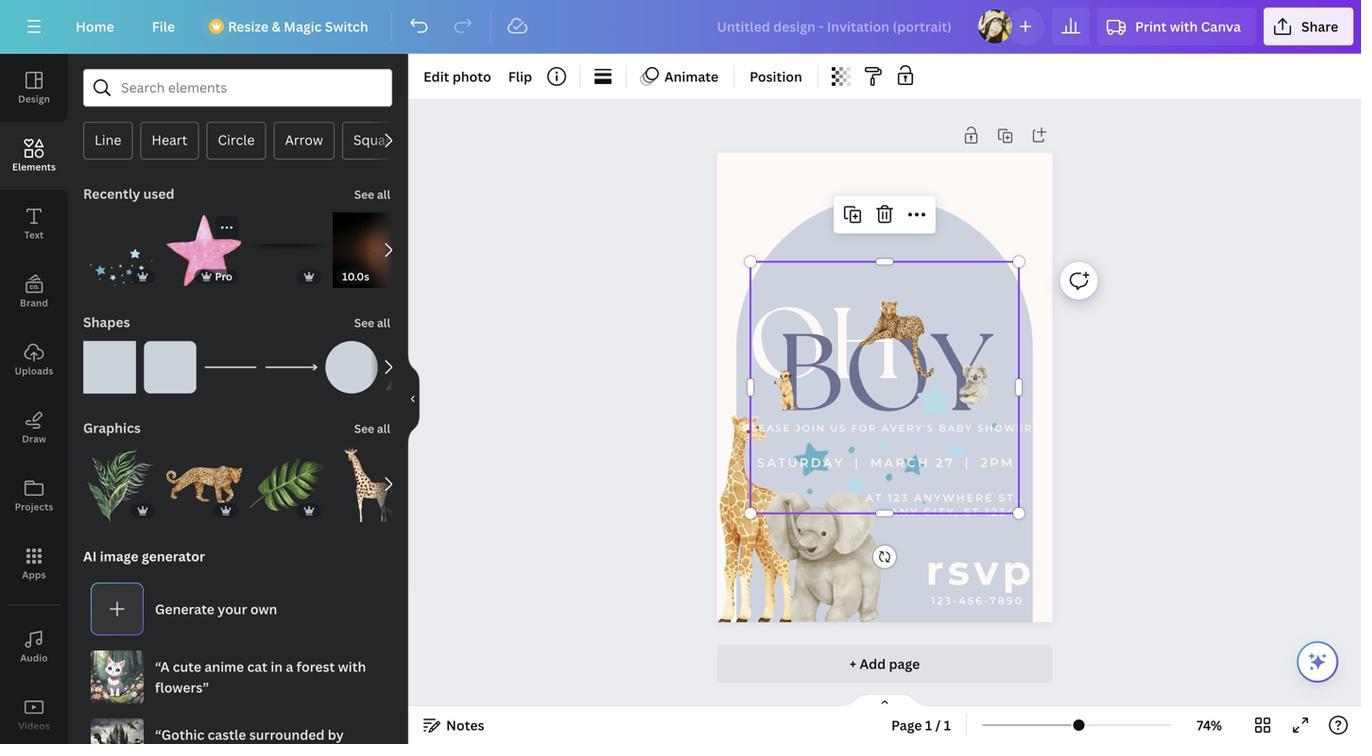 Task type: vqa. For each thing, say whether or not it's contained in the screenshot.
'march'
yes



Task type: locate. For each thing, give the bounding box(es) containing it.
shapes button
[[81, 303, 132, 341]]

12345
[[985, 506, 1024, 518]]

photo
[[452, 68, 491, 86]]

see all for graphics
[[354, 421, 390, 437]]

│
[[850, 455, 865, 471], [960, 455, 975, 471]]

2 see all from the top
[[354, 315, 390, 331]]

saturday
[[757, 455, 845, 471]]

see all for shapes
[[354, 315, 390, 331]]

with
[[1170, 17, 1198, 35], [338, 658, 366, 676]]

all left hide image at the left
[[377, 421, 390, 437]]

all up triangle up image
[[377, 315, 390, 331]]

resize & magic switch button
[[198, 8, 383, 45]]

add this line to the canvas image
[[204, 341, 257, 394], [265, 341, 318, 394]]

1 see from the top
[[354, 187, 374, 202]]

for
[[851, 423, 877, 434]]

generator
[[142, 548, 205, 566]]

+ add page button
[[717, 646, 1052, 683]]

uploads
[[15, 365, 53, 378]]

27
[[936, 455, 955, 471]]

animate button
[[634, 61, 726, 92]]

position button
[[742, 61, 810, 92]]

1 left /
[[925, 717, 932, 735]]

show pages image
[[839, 694, 930, 709]]

/
[[935, 717, 941, 735]]

1 horizontal spatial 1
[[944, 717, 951, 735]]

0 horizontal spatial with
[[338, 658, 366, 676]]

see all button down square button
[[352, 175, 392, 213]]

1 horizontal spatial with
[[1170, 17, 1198, 35]]

see down square button
[[354, 187, 374, 202]]

0 horizontal spatial 1
[[925, 717, 932, 735]]

0 vertical spatial see all button
[[352, 175, 392, 213]]

1 vertical spatial all
[[377, 315, 390, 331]]

10.0s group
[[333, 213, 467, 288]]

resize & magic switch
[[228, 17, 368, 35]]

see all up white circle shape image
[[354, 315, 390, 331]]

1 vertical spatial see
[[354, 315, 374, 331]]

pro group
[[166, 213, 242, 288]]

shapes
[[83, 313, 130, 331]]

recently
[[83, 185, 140, 203]]

design button
[[0, 54, 68, 122]]

Search elements search field
[[121, 70, 354, 106]]

see all left hide image at the left
[[354, 421, 390, 437]]

2 add this line to the canvas image from the left
[[265, 341, 318, 394]]

0 vertical spatial see all
[[354, 187, 390, 202]]

see up white circle shape image
[[354, 315, 374, 331]]

graphics
[[83, 419, 141, 437]]

2 see from the top
[[354, 315, 374, 331]]

see all button down 10.0s
[[352, 303, 392, 341]]

2 vertical spatial all
[[377, 421, 390, 437]]

see all
[[354, 187, 390, 202], [354, 315, 390, 331], [354, 421, 390, 437]]

1 horizontal spatial │
[[960, 455, 975, 471]]

1 vertical spatial with
[[338, 658, 366, 676]]

123-456-7890
[[931, 595, 1024, 607]]

notes
[[446, 717, 484, 735]]

3 see all from the top
[[354, 421, 390, 437]]

1 vertical spatial see all button
[[352, 303, 392, 341]]

with inside "a cute anime cat in a forest with flowers"
[[338, 658, 366, 676]]

2 1 from the left
[[944, 717, 951, 735]]

see all down square button
[[354, 187, 390, 202]]

heart button
[[140, 122, 199, 160]]

audio button
[[0, 613, 68, 681]]

123-
[[931, 595, 959, 607]]

print with canva
[[1135, 17, 1241, 35]]

0 horizontal spatial add this line to the canvas image
[[204, 341, 257, 394]]

all for recently used
[[377, 187, 390, 202]]

2 see all button from the top
[[352, 303, 392, 341]]

circle
[[218, 131, 255, 149]]

2 all from the top
[[377, 315, 390, 331]]

2 vertical spatial see all button
[[352, 409, 392, 447]]

0 vertical spatial all
[[377, 187, 390, 202]]

0 vertical spatial with
[[1170, 17, 1198, 35]]

&
[[272, 17, 281, 35]]

add this line to the canvas image right rounded square "image"
[[204, 341, 257, 394]]

line
[[95, 131, 121, 149]]

3 see from the top
[[354, 421, 374, 437]]

1 horizontal spatial add this line to the canvas image
[[265, 341, 318, 394]]

cat
[[247, 658, 267, 676]]

audio
[[20, 652, 48, 665]]

leopard wildlife animals watercolor illustration image
[[166, 447, 242, 523]]

videos
[[18, 720, 50, 733]]

print with canva button
[[1097, 8, 1256, 45]]

see up watercolor giraffe illustration image at left
[[354, 421, 374, 437]]

heart
[[152, 131, 187, 149]]

74%
[[1197, 717, 1222, 735]]

all down square button
[[377, 187, 390, 202]]

pro
[[215, 269, 233, 284]]

3 all from the top
[[377, 421, 390, 437]]

uploads button
[[0, 326, 68, 394]]

page 1 / 1
[[891, 717, 951, 735]]

recently used
[[83, 185, 174, 203]]

1 vertical spatial see all
[[354, 315, 390, 331]]

anime
[[205, 658, 244, 676]]

group
[[83, 201, 159, 288], [250, 213, 325, 288], [83, 330, 136, 394], [144, 330, 197, 394], [325, 330, 378, 394], [83, 436, 159, 523], [250, 436, 325, 523], [166, 447, 242, 523], [333, 447, 408, 523]]

page
[[891, 717, 922, 735]]

in
[[271, 658, 283, 676]]

│ right 27
[[960, 455, 975, 471]]

generate your own
[[155, 601, 277, 619]]

elements
[[12, 161, 56, 173]]

city,
[[924, 506, 959, 518]]

resize
[[228, 17, 269, 35]]

anywhere
[[914, 492, 994, 505]]

switch
[[325, 17, 368, 35]]

magic
[[284, 17, 322, 35]]

add this line to the canvas image left white circle shape image
[[265, 341, 318, 394]]

with inside dropdown button
[[1170, 17, 1198, 35]]

│ down for
[[850, 455, 865, 471]]

with right forest
[[338, 658, 366, 676]]

3 see all button from the top
[[352, 409, 392, 447]]

0 vertical spatial see
[[354, 187, 374, 202]]

1 all from the top
[[377, 187, 390, 202]]

2 vertical spatial see
[[354, 421, 374, 437]]

graphics button
[[81, 409, 143, 447]]

edit photo button
[[416, 61, 499, 92]]

hide image
[[407, 354, 420, 445]]

draw button
[[0, 394, 68, 462]]

print
[[1135, 17, 1167, 35]]

us
[[830, 423, 847, 434]]

file button
[[137, 8, 190, 45]]

watercolor star illustration image
[[166, 213, 242, 288]]

456-
[[959, 595, 990, 607]]

watercolor giraffe illustration image
[[333, 447, 408, 523]]

all for shapes
[[377, 315, 390, 331]]

add
[[860, 655, 886, 673]]

1 right /
[[944, 717, 951, 735]]

with right print
[[1170, 17, 1198, 35]]

Design title text field
[[702, 8, 969, 45]]

7890
[[990, 595, 1024, 607]]

see all button left hide image at the left
[[352, 409, 392, 447]]

shower
[[977, 423, 1033, 434]]

home
[[76, 17, 114, 35]]

see for shapes
[[354, 315, 374, 331]]

join
[[795, 423, 826, 434]]

1 see all button from the top
[[352, 175, 392, 213]]

2 vertical spatial see all
[[354, 421, 390, 437]]

edit
[[423, 68, 449, 86]]

boy
[[778, 313, 992, 436]]

0 horizontal spatial │
[[850, 455, 865, 471]]

1 see all from the top
[[354, 187, 390, 202]]



Task type: describe. For each thing, give the bounding box(es) containing it.
10.0s
[[342, 269, 369, 284]]

animate
[[664, 68, 718, 86]]

image
[[100, 548, 139, 566]]

border shadow horizontal image
[[250, 213, 325, 288]]

arrow
[[285, 131, 323, 149]]

march
[[870, 455, 930, 471]]

square image
[[83, 341, 136, 394]]

design
[[18, 93, 50, 105]]

a
[[286, 658, 293, 676]]

side panel tab list
[[0, 54, 68, 745]]

used
[[143, 185, 174, 203]]

edit photo
[[423, 68, 491, 86]]

123
[[888, 492, 909, 505]]

"gothic
[[155, 726, 204, 744]]

page
[[889, 655, 920, 673]]

"a cute anime cat in a forest with flowers"
[[155, 658, 366, 697]]

projects
[[15, 501, 53, 514]]

2pm
[[980, 455, 1015, 471]]

please
[[743, 423, 791, 434]]

your
[[218, 601, 247, 619]]

st.,
[[998, 492, 1024, 505]]

apps button
[[0, 530, 68, 598]]

white circle shape image
[[325, 341, 378, 394]]

watercolor tropical greenery bouquet image
[[83, 447, 159, 523]]

home link
[[60, 8, 129, 45]]

"a
[[155, 658, 170, 676]]

see all button for graphics
[[352, 409, 392, 447]]

1 1 from the left
[[925, 717, 932, 735]]

by
[[328, 726, 344, 744]]

main menu bar
[[0, 0, 1361, 54]]

brand button
[[0, 258, 68, 326]]

watercolor monstera leaf illustration image
[[250, 447, 325, 523]]

any
[[890, 506, 919, 518]]

surrounded
[[249, 726, 325, 744]]

share button
[[1264, 8, 1353, 45]]

at
[[865, 492, 883, 505]]

text button
[[0, 190, 68, 258]]

text
[[24, 229, 44, 241]]

own
[[250, 601, 277, 619]]

see for recently used
[[354, 187, 374, 202]]

file
[[152, 17, 175, 35]]

at 123 anywhere st., any city, st 12345
[[865, 492, 1024, 518]]

rsvp
[[926, 545, 1035, 596]]

square
[[353, 131, 398, 149]]

flip button
[[501, 61, 540, 92]]

rounded square image
[[144, 341, 197, 394]]

saturday │ march 27 │ 2pm
[[757, 455, 1015, 471]]

recently used button
[[81, 175, 176, 213]]

canva
[[1201, 17, 1241, 35]]

position
[[750, 68, 802, 86]]

baby
[[939, 423, 973, 434]]

projects button
[[0, 462, 68, 530]]

videos button
[[0, 681, 68, 745]]

ai
[[83, 548, 97, 566]]

watercolour blue stars cartoon painting image
[[83, 213, 159, 288]]

apps
[[22, 569, 46, 582]]

draw
[[22, 433, 46, 446]]

oh
[[748, 288, 902, 402]]

74% button
[[1179, 711, 1240, 741]]

avery's
[[882, 423, 935, 434]]

+ add page
[[849, 655, 920, 673]]

see all button for recently used
[[352, 175, 392, 213]]

see all for recently used
[[354, 187, 390, 202]]

see for graphics
[[354, 421, 374, 437]]

please join us for avery's baby shower
[[743, 423, 1033, 434]]

share
[[1301, 17, 1338, 35]]

castle
[[208, 726, 246, 744]]

triangle up image
[[386, 341, 439, 394]]

2 │ from the left
[[960, 455, 975, 471]]

flowers"
[[155, 679, 209, 697]]

elements button
[[0, 122, 68, 190]]

1 │ from the left
[[850, 455, 865, 471]]

line button
[[83, 122, 133, 160]]

all for graphics
[[377, 421, 390, 437]]

st
[[964, 506, 980, 518]]

ai image generator
[[83, 548, 205, 566]]

notes button
[[416, 711, 492, 741]]

arrow button
[[274, 122, 334, 160]]

1 add this line to the canvas image from the left
[[204, 341, 257, 394]]

canva assistant image
[[1306, 651, 1329, 674]]

"gothic castle surrounded by
[[155, 726, 344, 745]]

square button
[[342, 122, 410, 160]]

see all button for shapes
[[352, 303, 392, 341]]

forest
[[296, 658, 335, 676]]



